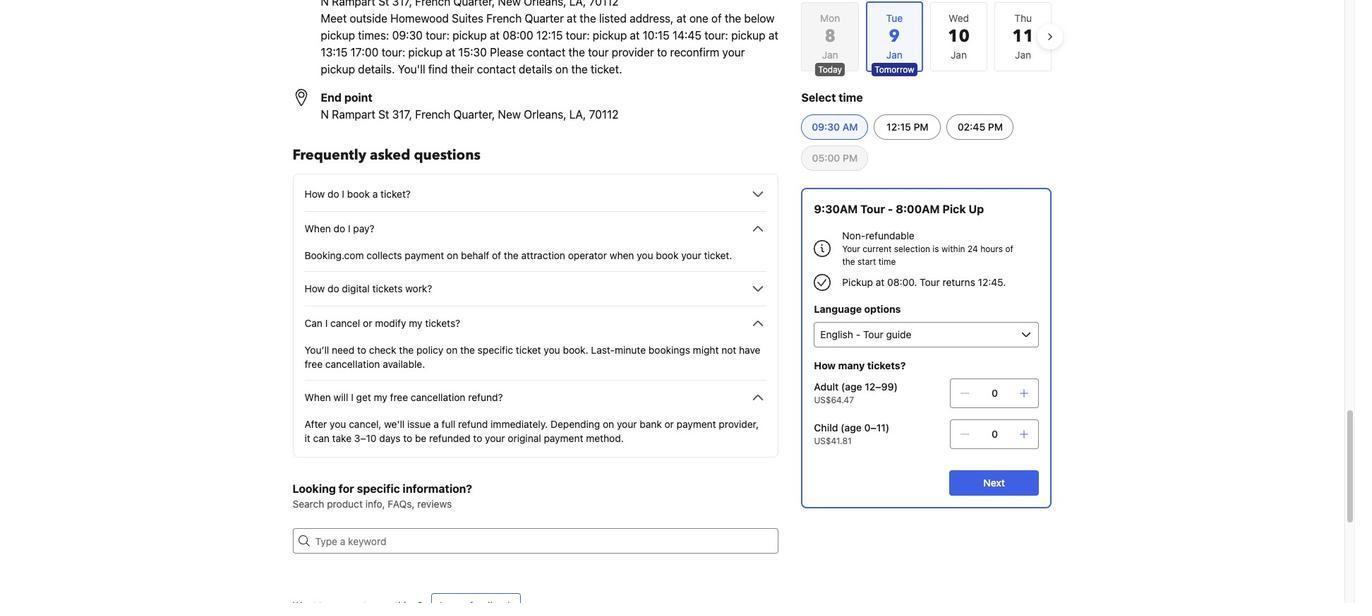 Task type: vqa. For each thing, say whether or not it's contained in the screenshot.
bottom THE EXCLUDED:
no



Task type: describe. For each thing, give the bounding box(es) containing it.
when for when do i pay?
[[305, 222, 331, 234]]

pickup at 08:00. tour returns 12:45.
[[843, 276, 1006, 288]]

looking
[[293, 482, 336, 495]]

9:30am
[[814, 203, 858, 215]]

the left listed
[[580, 12, 596, 25]]

the left below
[[725, 12, 742, 25]]

many
[[839, 359, 865, 371]]

returns
[[943, 276, 976, 288]]

work?
[[405, 282, 432, 294]]

at up provider
[[630, 29, 640, 42]]

time inside non-refundable your current selection is within 24 hours of the start time
[[879, 256, 896, 267]]

non-
[[843, 230, 866, 242]]

or inside dropdown button
[[363, 317, 372, 329]]

free inside you'll need to check the policy on the specific ticket you book. last-minute bookings might not have free cancellation available.
[[305, 358, 323, 370]]

provider
[[612, 46, 654, 59]]

la,
[[570, 108, 586, 121]]

product
[[327, 498, 363, 510]]

hours
[[981, 244, 1003, 254]]

pm for 12:15 pm
[[914, 121, 929, 133]]

how many tickets?
[[814, 359, 906, 371]]

current
[[863, 244, 892, 254]]

0 vertical spatial time
[[839, 91, 863, 104]]

rampart
[[332, 108, 376, 121]]

i for book
[[342, 188, 345, 200]]

how for how do i book a ticket?
[[305, 188, 325, 200]]

at left 08:00.
[[876, 276, 885, 288]]

point
[[344, 91, 373, 104]]

317,
[[392, 108, 412, 121]]

operator
[[568, 249, 607, 261]]

to inside meet outside homewood suites french quarter at the listed address, at one of the below pickup times:  09:30 tour: pickup at 08:00   12:15 tour: pickup at 10:15   14:45 tour: pickup at 13:15   17:00 tour: pickup at 15:30     please contact the tour provider to reconfirm your pickup details. you'll find their contact details on the ticket.
[[657, 46, 668, 59]]

st
[[379, 108, 389, 121]]

pm for 02:45 pm
[[989, 121, 1004, 133]]

09:30 am
[[812, 121, 858, 133]]

language options
[[814, 303, 901, 315]]

to left be
[[403, 432, 413, 444]]

pickup down 13:15
[[321, 63, 355, 76]]

specific inside you'll need to check the policy on the specific ticket you book. last-minute bookings might not have free cancellation available.
[[478, 344, 513, 356]]

language
[[814, 303, 862, 315]]

1 horizontal spatial book
[[656, 249, 679, 261]]

you inside after you cancel, we'll issue a full refund immediately. depending on your bank or payment provider, it can take 3–10 days to be refunded to your original payment method.
[[330, 418, 346, 430]]

wed
[[949, 12, 970, 24]]

ticket?
[[381, 188, 411, 200]]

08:00
[[503, 29, 534, 42]]

end
[[321, 91, 342, 104]]

at up their
[[446, 46, 456, 59]]

thu
[[1015, 12, 1032, 24]]

05:00 pm
[[812, 152, 858, 164]]

your
[[843, 244, 861, 254]]

1 horizontal spatial payment
[[544, 432, 584, 444]]

issue
[[408, 418, 431, 430]]

a inside after you cancel, we'll issue a full refund immediately. depending on your bank or payment provider, it can take 3–10 days to be refunded to your original payment method.
[[434, 418, 439, 430]]

cancellation inside you'll need to check the policy on the specific ticket you book. last-minute bookings might not have free cancellation available.
[[325, 358, 380, 370]]

12:15 inside meet outside homewood suites french quarter at the listed address, at one of the below pickup times:  09:30 tour: pickup at 08:00   12:15 tour: pickup at 10:15   14:45 tour: pickup at 13:15   17:00 tour: pickup at 15:30     please contact the tour provider to reconfirm your pickup details. you'll find their contact details on the ticket.
[[537, 29, 563, 42]]

child (age 0–11) us$41.81
[[814, 422, 890, 446]]

0 for adult (age 12–99)
[[992, 387, 998, 399]]

tour: down homewood
[[426, 29, 450, 42]]

on inside after you cancel, we'll issue a full refund immediately. depending on your bank or payment provider, it can take 3–10 days to be refunded to your original payment method.
[[603, 418, 615, 430]]

13:15
[[321, 46, 348, 59]]

attraction
[[522, 249, 566, 261]]

02:45
[[958, 121, 986, 133]]

70112
[[589, 108, 619, 121]]

refund?
[[468, 391, 503, 403]]

quarter
[[525, 12, 564, 25]]

suites
[[452, 12, 484, 25]]

end point n rampart st 317, french quarter, new orleans, la, 70112
[[321, 91, 619, 121]]

you'll
[[305, 344, 329, 356]]

tour: down one
[[705, 29, 729, 42]]

minute
[[615, 344, 646, 356]]

0 vertical spatial my
[[409, 317, 423, 329]]

frequently asked questions
[[293, 145, 481, 165]]

be
[[415, 432, 427, 444]]

0 horizontal spatial my
[[374, 391, 388, 403]]

i for get
[[351, 391, 354, 403]]

08:00.
[[888, 276, 918, 288]]

1 vertical spatial tickets?
[[868, 359, 906, 371]]

can
[[313, 432, 330, 444]]

have
[[739, 344, 761, 356]]

bank
[[640, 418, 662, 430]]

how do digital tickets work? button
[[305, 280, 767, 297]]

(age for 12–99)
[[842, 381, 863, 393]]

you for ticket
[[544, 344, 560, 356]]

tour
[[588, 46, 609, 59]]

non-refundable your current selection is within 24 hours of the start time
[[843, 230, 1014, 267]]

ticket. inside meet outside homewood suites french quarter at the listed address, at one of the below pickup times:  09:30 tour: pickup at 08:00   12:15 tour: pickup at 10:15   14:45 tour: pickup at 13:15   17:00 tour: pickup at 15:30     please contact the tour provider to reconfirm your pickup details. you'll find their contact details on the ticket.
[[591, 63, 622, 76]]

full
[[442, 418, 456, 430]]

when will i get my free cancellation refund?
[[305, 391, 503, 403]]

when
[[610, 249, 634, 261]]

one
[[690, 12, 709, 25]]

your inside meet outside homewood suites french quarter at the listed address, at one of the below pickup times:  09:30 tour: pickup at 08:00   12:15 tour: pickup at 10:15   14:45 tour: pickup at 13:15   17:00 tour: pickup at 15:30     please contact the tour provider to reconfirm your pickup details. you'll find their contact details on the ticket.
[[723, 46, 745, 59]]

details
[[519, 63, 553, 76]]

times:
[[358, 29, 389, 42]]

digital
[[342, 282, 370, 294]]

start
[[858, 256, 877, 267]]

cancel
[[331, 317, 360, 329]]

you'll need to check the policy on the specific ticket you book. last-minute bookings might not have free cancellation available.
[[305, 344, 761, 370]]

you for when
[[637, 249, 654, 261]]

ticket
[[516, 344, 541, 356]]

pickup down listed
[[593, 29, 627, 42]]

jan for 11
[[1016, 49, 1032, 61]]

bookings
[[649, 344, 691, 356]]

tickets? inside dropdown button
[[425, 317, 461, 329]]

1 vertical spatial 09:30
[[812, 121, 840, 133]]

information?
[[403, 482, 472, 495]]

your left bank
[[617, 418, 637, 430]]

thu 11 jan
[[1013, 12, 1035, 61]]

do for book
[[328, 188, 339, 200]]

take
[[332, 432, 352, 444]]

can i cancel or modify my tickets?
[[305, 317, 461, 329]]

immediately.
[[491, 418, 548, 430]]

a inside dropdown button
[[373, 188, 378, 200]]

up
[[969, 203, 985, 215]]

next button
[[950, 470, 1040, 496]]

2 horizontal spatial payment
[[677, 418, 716, 430]]

how do digital tickets work?
[[305, 282, 432, 294]]

05:00
[[812, 152, 841, 164]]

jan for 8
[[822, 49, 839, 61]]

tickets
[[373, 282, 403, 294]]

at down below
[[769, 29, 779, 42]]

to inside you'll need to check the policy on the specific ticket you book. last-minute bookings might not have free cancellation available.
[[357, 344, 366, 356]]

do for pay?
[[334, 222, 345, 234]]

0 for child (age 0–11)
[[992, 428, 998, 440]]



Task type: locate. For each thing, give the bounding box(es) containing it.
on
[[556, 63, 569, 76], [447, 249, 458, 261], [446, 344, 458, 356], [603, 418, 615, 430]]

cancellation up full
[[411, 391, 466, 403]]

1 vertical spatial a
[[434, 418, 439, 430]]

0 horizontal spatial you
[[330, 418, 346, 430]]

do inside dropdown button
[[328, 188, 339, 200]]

mon
[[821, 12, 841, 24]]

jan down 10
[[951, 49, 967, 61]]

method.
[[586, 432, 624, 444]]

2 0 from the top
[[992, 428, 998, 440]]

pickup up 13:15
[[321, 29, 355, 42]]

pickup
[[843, 276, 874, 288]]

0 horizontal spatial 09:30
[[392, 29, 423, 42]]

i left pay? at the top left
[[348, 222, 351, 234]]

french inside end point n rampart st 317, french quarter, new orleans, la, 70112
[[415, 108, 451, 121]]

1 vertical spatial specific
[[357, 482, 400, 495]]

am
[[843, 121, 858, 133]]

when for when will i get my free cancellation refund?
[[305, 391, 331, 403]]

jan for 10
[[951, 49, 967, 61]]

1 vertical spatial (age
[[841, 422, 862, 434]]

you'll
[[398, 63, 426, 76]]

below
[[745, 12, 775, 25]]

1 horizontal spatial tour
[[920, 276, 940, 288]]

french
[[487, 12, 522, 25], [415, 108, 451, 121]]

1 horizontal spatial jan
[[951, 49, 967, 61]]

0 horizontal spatial french
[[415, 108, 451, 121]]

0 vertical spatial a
[[373, 188, 378, 200]]

time down "current"
[[879, 256, 896, 267]]

0 horizontal spatial time
[[839, 91, 863, 104]]

of right one
[[712, 12, 722, 25]]

1 horizontal spatial 09:30
[[812, 121, 840, 133]]

9:30am tour - 8:00am pick up
[[814, 203, 985, 215]]

tour:
[[426, 29, 450, 42], [566, 29, 590, 42], [705, 29, 729, 42], [382, 46, 406, 59]]

tour: up details.
[[382, 46, 406, 59]]

0 vertical spatial tour
[[861, 203, 886, 215]]

1 vertical spatial 0
[[992, 428, 998, 440]]

selection
[[894, 244, 931, 254]]

or inside after you cancel, we'll issue a full refund immediately. depending on your bank or payment provider, it can take 3–10 days to be refunded to your original payment method.
[[665, 418, 674, 430]]

1 vertical spatial my
[[374, 391, 388, 403]]

the left attraction
[[504, 249, 519, 261]]

2 (age from the top
[[841, 422, 862, 434]]

2 horizontal spatial of
[[1006, 244, 1014, 254]]

14:45
[[673, 29, 702, 42]]

0 vertical spatial cancellation
[[325, 358, 380, 370]]

your right when
[[682, 249, 702, 261]]

can i cancel or modify my tickets? button
[[305, 315, 767, 332]]

0 vertical spatial you
[[637, 249, 654, 261]]

1 vertical spatial time
[[879, 256, 896, 267]]

cancellation inside when will i get my free cancellation refund? dropdown button
[[411, 391, 466, 403]]

specific up info,
[[357, 482, 400, 495]]

behalf
[[461, 249, 490, 261]]

when do i pay?
[[305, 222, 375, 234]]

select
[[802, 91, 836, 104]]

the right details at the top of page
[[572, 63, 588, 76]]

0 vertical spatial book
[[347, 188, 370, 200]]

at left one
[[677, 12, 687, 25]]

0 vertical spatial how
[[305, 188, 325, 200]]

0 vertical spatial 12:15
[[537, 29, 563, 42]]

info,
[[366, 498, 385, 510]]

1 vertical spatial when
[[305, 391, 331, 403]]

10:15
[[643, 29, 670, 42]]

3 jan from the left
[[1016, 49, 1032, 61]]

when will i get my free cancellation refund? button
[[305, 389, 767, 406]]

(age up us$41.81
[[841, 422, 862, 434]]

payment left provider,
[[677, 418, 716, 430]]

address,
[[630, 12, 674, 25]]

select time
[[802, 91, 863, 104]]

1 horizontal spatial pm
[[914, 121, 929, 133]]

1 horizontal spatial 12:15
[[887, 121, 912, 133]]

of inside non-refundable your current selection is within 24 hours of the start time
[[1006, 244, 1014, 254]]

book
[[347, 188, 370, 200], [656, 249, 679, 261]]

0 vertical spatial tickets?
[[425, 317, 461, 329]]

i right can
[[325, 317, 328, 329]]

of right hours
[[1006, 244, 1014, 254]]

2 horizontal spatial you
[[637, 249, 654, 261]]

1 horizontal spatial of
[[712, 12, 722, 25]]

the down your
[[843, 256, 856, 267]]

my right modify
[[409, 317, 423, 329]]

1 vertical spatial do
[[334, 222, 345, 234]]

looking for specific information? search product info, faqs, reviews
[[293, 482, 472, 510]]

(age
[[842, 381, 863, 393], [841, 422, 862, 434]]

please
[[490, 46, 524, 59]]

you right when
[[637, 249, 654, 261]]

region
[[790, 0, 1064, 78]]

0 vertical spatial french
[[487, 12, 522, 25]]

of inside meet outside homewood suites french quarter at the listed address, at one of the below pickup times:  09:30 tour: pickup at 08:00   12:15 tour: pickup at 10:15   14:45 tour: pickup at 13:15   17:00 tour: pickup at 15:30     please contact the tour provider to reconfirm your pickup details. you'll find their contact details on the ticket.
[[712, 12, 722, 25]]

1 vertical spatial payment
[[677, 418, 716, 430]]

asked
[[370, 145, 411, 165]]

1 when from the top
[[305, 222, 331, 234]]

my right get
[[374, 391, 388, 403]]

0 vertical spatial payment
[[405, 249, 444, 261]]

jan inside wed 10 jan
[[951, 49, 967, 61]]

frequently
[[293, 145, 367, 165]]

how inside dropdown button
[[305, 282, 325, 294]]

we'll
[[384, 418, 405, 430]]

1 (age from the top
[[842, 381, 863, 393]]

1 horizontal spatial ticket.
[[704, 249, 733, 261]]

1 horizontal spatial french
[[487, 12, 522, 25]]

pickup down below
[[732, 29, 766, 42]]

do inside dropdown button
[[334, 222, 345, 234]]

how for how many tickets?
[[814, 359, 836, 371]]

8:00am
[[896, 203, 940, 215]]

3–10
[[354, 432, 377, 444]]

1 vertical spatial you
[[544, 344, 560, 356]]

you up take
[[330, 418, 346, 430]]

booking.com
[[305, 249, 364, 261]]

2 vertical spatial how
[[814, 359, 836, 371]]

quarter,
[[454, 108, 495, 121]]

cancellation down need
[[325, 358, 380, 370]]

at right quarter on the top of page
[[567, 12, 577, 25]]

do left digital
[[328, 282, 339, 294]]

0 vertical spatial do
[[328, 188, 339, 200]]

provider,
[[719, 418, 759, 430]]

0 vertical spatial when
[[305, 222, 331, 234]]

0 horizontal spatial a
[[373, 188, 378, 200]]

09:30 inside meet outside homewood suites french quarter at the listed address, at one of the below pickup times:  09:30 tour: pickup at 08:00   12:15 tour: pickup at 10:15   14:45 tour: pickup at 13:15   17:00 tour: pickup at 15:30     please contact the tour provider to reconfirm your pickup details. you'll find their contact details on the ticket.
[[392, 29, 423, 42]]

do left pay? at the top left
[[334, 222, 345, 234]]

on inside meet outside homewood suites french quarter at the listed address, at one of the below pickup times:  09:30 tour: pickup at 08:00   12:15 tour: pickup at 10:15   14:45 tour: pickup at 13:15   17:00 tour: pickup at 15:30     please contact the tour provider to reconfirm your pickup details. you'll find their contact details on the ticket.
[[556, 63, 569, 76]]

10
[[948, 25, 970, 48]]

pm right 05:00
[[843, 152, 858, 164]]

free inside dropdown button
[[390, 391, 408, 403]]

tour
[[861, 203, 886, 215], [920, 276, 940, 288]]

to down 10:15
[[657, 46, 668, 59]]

2 jan from the left
[[951, 49, 967, 61]]

might
[[693, 344, 719, 356]]

after
[[305, 418, 327, 430]]

do up when do i pay?
[[328, 188, 339, 200]]

1 horizontal spatial cancellation
[[411, 391, 466, 403]]

to right need
[[357, 344, 366, 356]]

2 when from the top
[[305, 391, 331, 403]]

jan inside mon 8 jan today
[[822, 49, 839, 61]]

1 jan from the left
[[822, 49, 839, 61]]

how do i book a ticket? button
[[305, 186, 767, 203]]

0 horizontal spatial payment
[[405, 249, 444, 261]]

for
[[339, 482, 354, 495]]

jan up the today
[[822, 49, 839, 61]]

0 horizontal spatial jan
[[822, 49, 839, 61]]

1 horizontal spatial time
[[879, 256, 896, 267]]

pm left 02:45
[[914, 121, 929, 133]]

meet outside homewood suites french quarter at the listed address, at one of the below pickup times:  09:30 tour: pickup at 08:00   12:15 tour: pickup at 10:15   14:45 tour: pickup at 13:15   17:00 tour: pickup at 15:30     please contact the tour provider to reconfirm your pickup details. you'll find their contact details on the ticket.
[[321, 12, 779, 76]]

1 vertical spatial book
[[656, 249, 679, 261]]

ticket.
[[591, 63, 622, 76], [704, 249, 733, 261]]

0 horizontal spatial of
[[492, 249, 501, 261]]

(age down many
[[842, 381, 863, 393]]

book.
[[563, 344, 589, 356]]

how down frequently
[[305, 188, 325, 200]]

1 vertical spatial contact
[[477, 63, 516, 76]]

how
[[305, 188, 325, 200], [305, 282, 325, 294], [814, 359, 836, 371]]

0 horizontal spatial book
[[347, 188, 370, 200]]

pay?
[[353, 222, 375, 234]]

free up we'll
[[390, 391, 408, 403]]

specific
[[478, 344, 513, 356], [357, 482, 400, 495]]

or right cancel
[[363, 317, 372, 329]]

collects
[[367, 249, 402, 261]]

0 vertical spatial contact
[[527, 46, 566, 59]]

you right ticket
[[544, 344, 560, 356]]

i inside dropdown button
[[342, 188, 345, 200]]

0 horizontal spatial specific
[[357, 482, 400, 495]]

the right policy
[[460, 344, 475, 356]]

on up method.
[[603, 418, 615, 430]]

1 vertical spatial cancellation
[[411, 391, 466, 403]]

1 horizontal spatial or
[[665, 418, 674, 430]]

pick
[[943, 203, 966, 215]]

(age inside the child (age 0–11) us$41.81
[[841, 422, 862, 434]]

french up the 08:00
[[487, 12, 522, 25]]

pm
[[914, 121, 929, 133], [989, 121, 1004, 133], [843, 152, 858, 164]]

0 vertical spatial free
[[305, 358, 323, 370]]

0 vertical spatial ticket.
[[591, 63, 622, 76]]

contact down the please
[[477, 63, 516, 76]]

need
[[332, 344, 355, 356]]

09:30 down homewood
[[392, 29, 423, 42]]

1 horizontal spatial contact
[[527, 46, 566, 59]]

0 horizontal spatial ticket.
[[591, 63, 622, 76]]

reviews
[[418, 498, 452, 510]]

1 vertical spatial or
[[665, 418, 674, 430]]

15:30
[[459, 46, 487, 59]]

tickets? up 12–99)
[[868, 359, 906, 371]]

the up available.
[[399, 344, 414, 356]]

book right when
[[656, 249, 679, 261]]

a left full
[[434, 418, 439, 430]]

your right reconfirm
[[723, 46, 745, 59]]

tour right 08:00.
[[920, 276, 940, 288]]

tour left - at the right of the page
[[861, 203, 886, 215]]

jan inside thu 11 jan
[[1016, 49, 1032, 61]]

do inside dropdown button
[[328, 282, 339, 294]]

0 horizontal spatial tour
[[861, 203, 886, 215]]

region containing 8
[[790, 0, 1064, 78]]

1 horizontal spatial my
[[409, 317, 423, 329]]

how for how do digital tickets work?
[[305, 282, 325, 294]]

2 vertical spatial do
[[328, 282, 339, 294]]

policy
[[417, 344, 444, 356]]

at
[[567, 12, 577, 25], [677, 12, 687, 25], [490, 29, 500, 42], [630, 29, 640, 42], [769, 29, 779, 42], [446, 46, 456, 59], [876, 276, 885, 288]]

us$41.81
[[814, 436, 852, 446]]

0 horizontal spatial pm
[[843, 152, 858, 164]]

at up the please
[[490, 29, 500, 42]]

to
[[657, 46, 668, 59], [357, 344, 366, 356], [403, 432, 413, 444], [473, 432, 483, 444]]

free
[[305, 358, 323, 370], [390, 391, 408, 403]]

it
[[305, 432, 311, 444]]

after you cancel, we'll issue a full refund immediately. depending on your bank or payment provider, it can take 3–10 days to be refunded to your original payment method.
[[305, 418, 759, 444]]

how up can
[[305, 282, 325, 294]]

a left ticket?
[[373, 188, 378, 200]]

12–99)
[[865, 381, 898, 393]]

pm right 02:45
[[989, 121, 1004, 133]]

french right 317,
[[415, 108, 451, 121]]

on right policy
[[446, 344, 458, 356]]

pickup down suites on the top of page
[[453, 29, 487, 42]]

pickup up find at top left
[[409, 46, 443, 59]]

tickets? up policy
[[425, 317, 461, 329]]

tour: up tour
[[566, 29, 590, 42]]

tickets?
[[425, 317, 461, 329], [868, 359, 906, 371]]

1 vertical spatial 12:15
[[887, 121, 912, 133]]

the left tour
[[569, 46, 585, 59]]

1 vertical spatial free
[[390, 391, 408, 403]]

payment up work?
[[405, 249, 444, 261]]

0 vertical spatial 0
[[992, 387, 998, 399]]

Type a keyword field
[[310, 528, 779, 554]]

wed 10 jan
[[948, 12, 970, 61]]

0 horizontal spatial free
[[305, 358, 323, 370]]

1 horizontal spatial free
[[390, 391, 408, 403]]

2 horizontal spatial pm
[[989, 121, 1004, 133]]

12:15 right 'am'
[[887, 121, 912, 133]]

1 vertical spatial french
[[415, 108, 451, 121]]

1 horizontal spatial tickets?
[[868, 359, 906, 371]]

of right behalf
[[492, 249, 501, 261]]

i up when do i pay?
[[342, 188, 345, 200]]

0 horizontal spatial or
[[363, 317, 372, 329]]

(age inside adult (age 12–99) us$64.47
[[842, 381, 863, 393]]

1 vertical spatial how
[[305, 282, 325, 294]]

jan down 11
[[1016, 49, 1032, 61]]

i right will on the bottom
[[351, 391, 354, 403]]

refundable
[[866, 230, 915, 242]]

refunded
[[429, 432, 471, 444]]

you inside you'll need to check the policy on the specific ticket you book. last-minute bookings might not have free cancellation available.
[[544, 344, 560, 356]]

1 0 from the top
[[992, 387, 998, 399]]

homewood
[[391, 12, 449, 25]]

0 vertical spatial 09:30
[[392, 29, 423, 42]]

child
[[814, 422, 839, 434]]

free down 'you'll'
[[305, 358, 323, 370]]

the inside non-refundable your current selection is within 24 hours of the start time
[[843, 256, 856, 267]]

how up adult
[[814, 359, 836, 371]]

search
[[293, 498, 324, 510]]

12:15
[[537, 29, 563, 42], [887, 121, 912, 133]]

pickup
[[321, 29, 355, 42], [453, 29, 487, 42], [593, 29, 627, 42], [732, 29, 766, 42], [409, 46, 443, 59], [321, 63, 355, 76]]

0 horizontal spatial tickets?
[[425, 317, 461, 329]]

1 horizontal spatial you
[[544, 344, 560, 356]]

book up pay? at the top left
[[347, 188, 370, 200]]

i for pay?
[[348, 222, 351, 234]]

to down refund
[[473, 432, 483, 444]]

a
[[373, 188, 378, 200], [434, 418, 439, 430]]

do
[[328, 188, 339, 200], [334, 222, 345, 234], [328, 282, 339, 294]]

0 vertical spatial or
[[363, 317, 372, 329]]

2 vertical spatial payment
[[544, 432, 584, 444]]

0 horizontal spatial contact
[[477, 63, 516, 76]]

0 vertical spatial (age
[[842, 381, 863, 393]]

contact up details at the top of page
[[527, 46, 566, 59]]

1 vertical spatial tour
[[920, 276, 940, 288]]

on inside you'll need to check the policy on the specific ticket you book. last-minute bookings might not have free cancellation available.
[[446, 344, 458, 356]]

on right details at the top of page
[[556, 63, 569, 76]]

how inside dropdown button
[[305, 188, 325, 200]]

on left behalf
[[447, 249, 458, 261]]

time up 'am'
[[839, 91, 863, 104]]

specific inside looking for specific information? search product info, faqs, reviews
[[357, 482, 400, 495]]

can
[[305, 317, 323, 329]]

check
[[369, 344, 397, 356]]

12:15 down quarter on the top of page
[[537, 29, 563, 42]]

0
[[992, 387, 998, 399], [992, 428, 998, 440]]

0 horizontal spatial 12:15
[[537, 29, 563, 42]]

book inside dropdown button
[[347, 188, 370, 200]]

0 horizontal spatial cancellation
[[325, 358, 380, 370]]

original
[[508, 432, 541, 444]]

when
[[305, 222, 331, 234], [305, 391, 331, 403]]

meet
[[321, 12, 347, 25]]

2 vertical spatial you
[[330, 418, 346, 430]]

1 horizontal spatial a
[[434, 418, 439, 430]]

when up booking.com
[[305, 222, 331, 234]]

12:15 pm
[[887, 121, 929, 133]]

2 horizontal spatial jan
[[1016, 49, 1032, 61]]

12:45.
[[979, 276, 1006, 288]]

when left will on the bottom
[[305, 391, 331, 403]]

reconfirm
[[670, 46, 720, 59]]

1 vertical spatial ticket.
[[704, 249, 733, 261]]

listed
[[599, 12, 627, 25]]

0 vertical spatial specific
[[478, 344, 513, 356]]

your down refund
[[485, 432, 505, 444]]

do for tickets
[[328, 282, 339, 294]]

specific left ticket
[[478, 344, 513, 356]]

09:30 left 'am'
[[812, 121, 840, 133]]

(age for 0–11)
[[841, 422, 862, 434]]

pm for 05:00 pm
[[843, 152, 858, 164]]

french inside meet outside homewood suites french quarter at the listed address, at one of the below pickup times:  09:30 tour: pickup at 08:00   12:15 tour: pickup at 10:15   14:45 tour: pickup at 13:15   17:00 tour: pickup at 15:30     please contact the tour provider to reconfirm your pickup details. you'll find their contact details on the ticket.
[[487, 12, 522, 25]]

payment down depending at bottom left
[[544, 432, 584, 444]]

09:30
[[392, 29, 423, 42], [812, 121, 840, 133]]

or right bank
[[665, 418, 674, 430]]

1 horizontal spatial specific
[[478, 344, 513, 356]]



